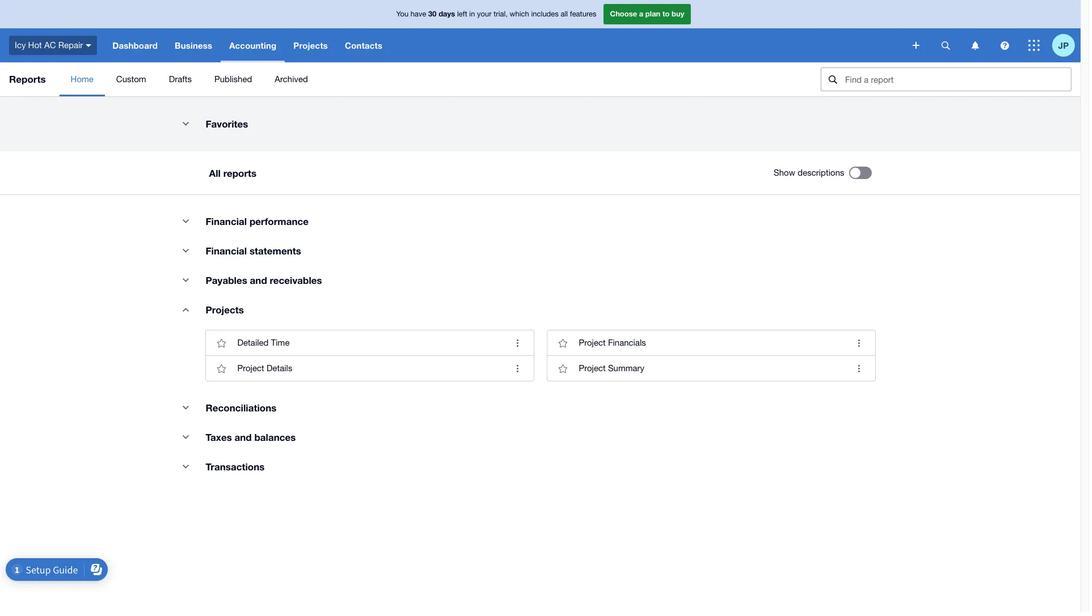 Task type: vqa. For each thing, say whether or not it's contained in the screenshot.
Remove Favorite image
no



Task type: locate. For each thing, give the bounding box(es) containing it.
navigation
[[104, 28, 905, 62]]

favorite image inside detailed time link
[[210, 332, 233, 355]]

includes
[[531, 10, 559, 18]]

1 vertical spatial collapse report group image
[[174, 239, 197, 262]]

details
[[267, 364, 292, 373]]

financial up financial statements
[[206, 216, 247, 228]]

archived
[[275, 74, 308, 84]]

favorite image for project details
[[210, 357, 233, 380]]

2 collapse report group image from the top
[[174, 239, 197, 262]]

1 vertical spatial financial
[[206, 245, 247, 257]]

favorite image for detailed time
[[210, 332, 233, 355]]

hot
[[28, 40, 42, 50]]

navigation containing dashboard
[[104, 28, 905, 62]]

project inside project financials link
[[579, 338, 606, 348]]

and
[[250, 275, 267, 287], [235, 432, 252, 444]]

plan
[[646, 9, 661, 18]]

expand report group image
[[174, 298, 197, 321]]

and for payables
[[250, 275, 267, 287]]

svg image up the find a report text field
[[972, 41, 979, 50]]

0 horizontal spatial svg image
[[86, 44, 92, 47]]

collapse report group image left 'taxes'
[[174, 426, 197, 449]]

archived link
[[263, 62, 319, 96]]

descriptions
[[798, 168, 845, 178]]

financial for financial performance
[[206, 216, 247, 228]]

collapse report group image left reconciliations
[[174, 397, 197, 419]]

3 collapse report group image from the top
[[174, 456, 197, 478]]

collapse report group image
[[174, 112, 197, 135], [174, 269, 197, 292], [174, 397, 197, 419], [174, 426, 197, 449]]

payables and receivables
[[206, 275, 322, 287]]

custom
[[116, 74, 146, 84]]

svg image
[[972, 41, 979, 50], [86, 44, 92, 47]]

2 collapse report group image from the top
[[174, 269, 197, 292]]

1 vertical spatial projects
[[206, 304, 244, 316]]

published link
[[203, 62, 263, 96]]

project down detailed
[[237, 364, 264, 373]]

project inside the project summary link
[[579, 364, 606, 373]]

collapse report group image for taxes and balances
[[174, 426, 197, 449]]

svg image
[[1029, 40, 1040, 51], [942, 41, 950, 50], [1001, 41, 1009, 50], [913, 42, 920, 49]]

projects down the payables
[[206, 304, 244, 316]]

left
[[457, 10, 467, 18]]

collapse report group image up expand report group icon
[[174, 269, 197, 292]]

menu
[[59, 62, 812, 96]]

1 vertical spatial and
[[235, 432, 252, 444]]

projects up archived
[[294, 40, 328, 50]]

4 collapse report group image from the top
[[174, 426, 197, 449]]

0 vertical spatial and
[[250, 275, 267, 287]]

0 vertical spatial projects
[[294, 40, 328, 50]]

project inside project details link
[[237, 364, 264, 373]]

you have 30 days left in your trial, which includes all features
[[396, 9, 597, 18]]

days
[[439, 9, 455, 18]]

favorite image down favorite icon
[[552, 357, 574, 380]]

all
[[561, 10, 568, 18]]

2 vertical spatial collapse report group image
[[174, 456, 197, 478]]

project summary
[[579, 364, 645, 373]]

3 collapse report group image from the top
[[174, 397, 197, 419]]

project details link
[[206, 356, 534, 381]]

Find a report text field
[[844, 68, 1071, 91]]

1 collapse report group image from the top
[[174, 210, 197, 233]]

banner
[[0, 0, 1081, 62]]

collapse report group image left favorites
[[174, 112, 197, 135]]

all
[[209, 167, 221, 179]]

1 horizontal spatial projects
[[294, 40, 328, 50]]

projects
[[294, 40, 328, 50], [206, 304, 244, 316]]

receivables
[[270, 275, 322, 287]]

and right 'taxes'
[[235, 432, 252, 444]]

detailed time link
[[206, 331, 534, 356]]

reports
[[9, 73, 46, 85]]

icy hot ac repair
[[15, 40, 83, 50]]

1 financial from the top
[[206, 216, 247, 228]]

financial
[[206, 216, 247, 228], [206, 245, 247, 257]]

and down financial statements
[[250, 275, 267, 287]]

dashboard link
[[104, 28, 166, 62]]

project
[[579, 338, 606, 348], [237, 364, 264, 373], [579, 364, 606, 373]]

favorite image
[[210, 332, 233, 355], [210, 357, 233, 380], [552, 357, 574, 380]]

favorite image left project details
[[210, 357, 233, 380]]

None field
[[821, 68, 1072, 91]]

favorite image for project summary
[[552, 357, 574, 380]]

favorite image inside project details link
[[210, 357, 233, 380]]

project for project details
[[237, 364, 264, 373]]

0 vertical spatial collapse report group image
[[174, 210, 197, 233]]

buy
[[672, 9, 685, 18]]

taxes and balances
[[206, 432, 296, 444]]

project down project financials
[[579, 364, 606, 373]]

detailed
[[237, 338, 269, 348]]

home link
[[59, 62, 105, 96]]

svg image right "repair" on the top of page
[[86, 44, 92, 47]]

0 horizontal spatial projects
[[206, 304, 244, 316]]

favorite image left detailed
[[210, 332, 233, 355]]

1 collapse report group image from the top
[[174, 112, 197, 135]]

2 financial from the top
[[206, 245, 247, 257]]

and for taxes
[[235, 432, 252, 444]]

more options image inside project financials link
[[848, 332, 871, 355]]

projects inside popup button
[[294, 40, 328, 50]]

navigation inside banner
[[104, 28, 905, 62]]

favorite image inside the project summary link
[[552, 357, 574, 380]]

collapse report group image
[[174, 210, 197, 233], [174, 239, 197, 262], [174, 456, 197, 478]]

more options image for project details
[[506, 357, 529, 380]]

more options image
[[848, 332, 871, 355], [506, 357, 529, 380], [848, 357, 871, 380]]

project right favorite icon
[[579, 338, 606, 348]]

choose a plan to buy
[[610, 9, 685, 18]]

financial up the payables
[[206, 245, 247, 257]]

0 vertical spatial financial
[[206, 216, 247, 228]]



Task type: describe. For each thing, give the bounding box(es) containing it.
choose
[[610, 9, 637, 18]]

time
[[271, 338, 290, 348]]

project for project summary
[[579, 364, 606, 373]]

favorite image
[[552, 332, 574, 355]]

financial statements
[[206, 245, 301, 257]]

payables
[[206, 275, 247, 287]]

business
[[175, 40, 212, 50]]

business button
[[166, 28, 221, 62]]

taxes
[[206, 432, 232, 444]]

project financials
[[579, 338, 646, 348]]

custom link
[[105, 62, 158, 96]]

icy hot ac repair button
[[0, 28, 104, 62]]

home
[[71, 74, 94, 84]]

you
[[396, 10, 409, 18]]

banner containing jp
[[0, 0, 1081, 62]]

show descriptions
[[774, 168, 845, 178]]

menu containing home
[[59, 62, 812, 96]]

project summary link
[[547, 356, 875, 381]]

trial,
[[494, 10, 508, 18]]

financial for financial statements
[[206, 245, 247, 257]]

more options image for project summary
[[848, 357, 871, 380]]

favorites
[[206, 118, 248, 130]]

financial performance
[[206, 216, 309, 228]]

30
[[428, 9, 437, 18]]

collapse report group image for favorites
[[174, 112, 197, 135]]

1 horizontal spatial svg image
[[972, 41, 979, 50]]

collapse report group image for reconciliations
[[174, 397, 197, 419]]

drafts link
[[158, 62, 203, 96]]

project for project financials
[[579, 338, 606, 348]]

more options image
[[506, 332, 529, 355]]

accounting button
[[221, 28, 285, 62]]

in
[[469, 10, 475, 18]]

contacts
[[345, 40, 383, 50]]

collapse report group image for payables and receivables
[[174, 269, 197, 292]]

your
[[477, 10, 492, 18]]

accounting
[[229, 40, 277, 50]]

a
[[639, 9, 644, 18]]

performance
[[250, 216, 309, 228]]

collapse report group image for financial performance
[[174, 210, 197, 233]]

contacts button
[[336, 28, 391, 62]]

drafts
[[169, 74, 192, 84]]

collapse report group image for financial statements
[[174, 239, 197, 262]]

financials
[[608, 338, 646, 348]]

jp
[[1059, 40, 1069, 50]]

projects button
[[285, 28, 336, 62]]

detailed time
[[237, 338, 290, 348]]

repair
[[58, 40, 83, 50]]

svg image inside icy hot ac repair popup button
[[86, 44, 92, 47]]

project details
[[237, 364, 292, 373]]

ac
[[44, 40, 56, 50]]

published
[[214, 74, 252, 84]]

dashboard
[[112, 40, 158, 50]]

show
[[774, 168, 796, 178]]

summary
[[608, 364, 645, 373]]

project financials link
[[547, 331, 875, 356]]

which
[[510, 10, 529, 18]]

transactions
[[206, 461, 265, 473]]

all reports
[[209, 167, 257, 179]]

more options image for project financials
[[848, 332, 871, 355]]

statements
[[250, 245, 301, 257]]

jp button
[[1052, 28, 1081, 62]]

balances
[[254, 432, 296, 444]]

have
[[411, 10, 426, 18]]

reports
[[223, 167, 257, 179]]

reconciliations
[[206, 402, 277, 414]]

collapse report group image for transactions
[[174, 456, 197, 478]]

to
[[663, 9, 670, 18]]

features
[[570, 10, 597, 18]]

icy
[[15, 40, 26, 50]]



